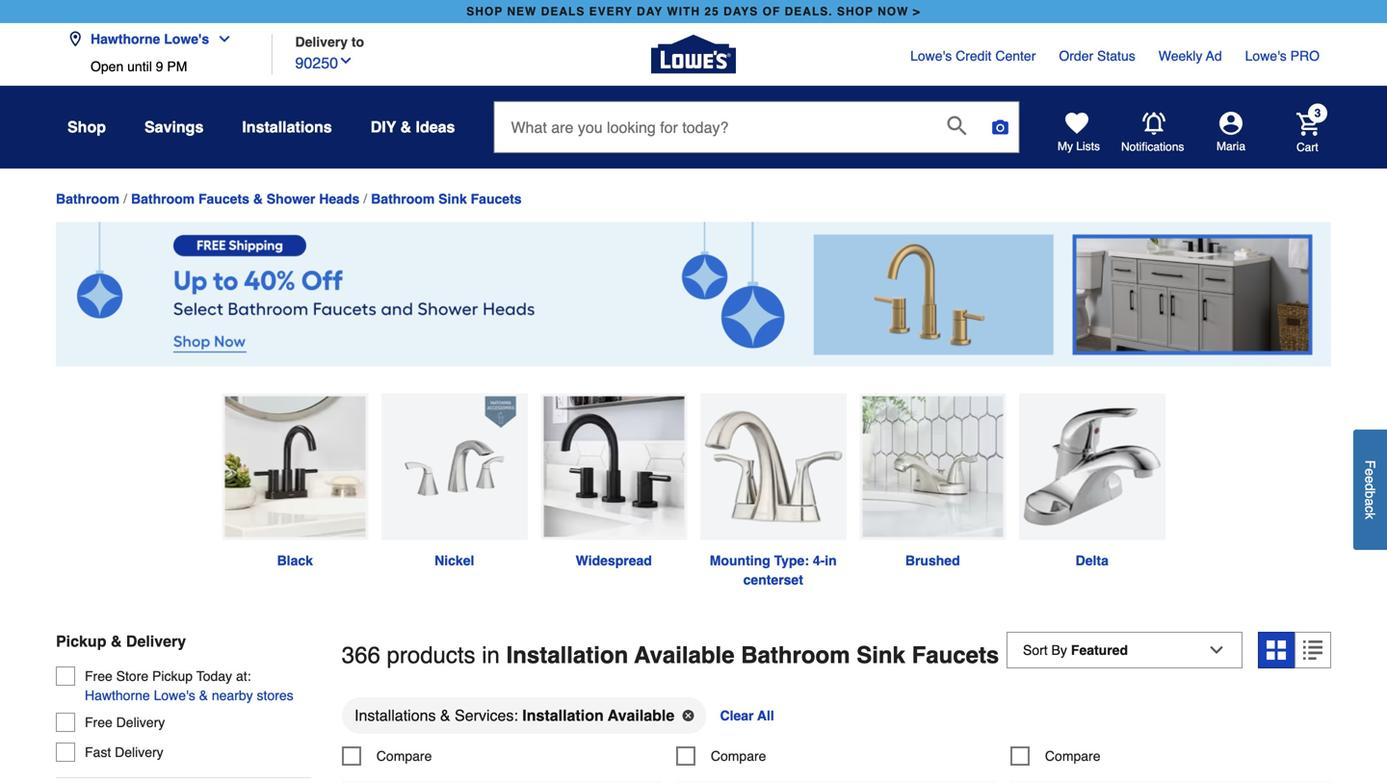 Task type: describe. For each thing, give the bounding box(es) containing it.
installations & services: installation available
[[355, 707, 675, 725]]

every
[[589, 5, 633, 18]]

order status link
[[1059, 46, 1136, 66]]

at:
[[236, 669, 251, 684]]

widespread link
[[534, 394, 694, 571]]

>
[[913, 5, 921, 18]]

Search Query text field
[[495, 102, 932, 152]]

366 products in installation available bathroom sink faucets
[[342, 642, 1000, 669]]

weekly
[[1159, 48, 1203, 64]]

lowe's home improvement lists image
[[1066, 112, 1089, 135]]

k
[[1363, 513, 1379, 520]]

weekly ad link
[[1159, 46, 1223, 66]]

pm
[[167, 59, 187, 74]]

products
[[387, 642, 476, 669]]

9
[[156, 59, 163, 74]]

brushed
[[906, 553, 960, 569]]

notifications
[[1122, 140, 1185, 153]]

type:
[[774, 553, 809, 569]]

sink inside bathroom / bathroom faucets & shower heads / bathroom sink faucets
[[439, 191, 467, 207]]

& inside bathroom / bathroom faucets & shower heads / bathroom sink faucets
[[253, 191, 263, 207]]

hawthorne lowe's
[[91, 31, 209, 47]]

my lists
[[1058, 140, 1101, 153]]

order
[[1059, 48, 1094, 64]]

maria
[[1217, 140, 1246, 153]]

all
[[758, 708, 775, 724]]

widespread
[[576, 553, 652, 569]]

& for pickup & delivery
[[111, 633, 122, 651]]

hawthorne for hawthorne lowe's
[[91, 31, 160, 47]]

f e e d b a c k
[[1363, 460, 1379, 520]]

diy
[[371, 118, 396, 136]]

open until 9 pm
[[91, 59, 187, 74]]

bathroom down shop button
[[56, 191, 120, 207]]

shop
[[67, 118, 106, 136]]

installation for installation available
[[523, 707, 604, 725]]

bathroom sink faucets fixture finish brushed image
[[860, 394, 1006, 540]]

services:
[[455, 707, 518, 725]]

366
[[342, 642, 381, 669]]

pro
[[1291, 48, 1320, 64]]

c
[[1363, 506, 1379, 513]]

lowe's credit center
[[911, 48, 1036, 64]]

d
[[1363, 484, 1379, 491]]

0 horizontal spatial faucets
[[199, 191, 250, 207]]

f
[[1363, 460, 1379, 469]]

installation for installation available bathroom sink faucets
[[506, 642, 629, 669]]

grid view image
[[1267, 641, 1287, 660]]

weekly ad
[[1159, 48, 1223, 64]]

bathroom up all
[[741, 642, 850, 669]]

installations button
[[242, 110, 332, 145]]

advertisement region
[[56, 222, 1332, 371]]

mounting
[[710, 553, 771, 569]]

2 e from the top
[[1363, 476, 1379, 484]]

status
[[1098, 48, 1136, 64]]

compare for 1000244317 element
[[1046, 749, 1101, 764]]

1 horizontal spatial pickup
[[152, 669, 193, 684]]

ad
[[1206, 48, 1223, 64]]

ideas
[[416, 118, 455, 136]]

hawthorne lowe's button
[[67, 20, 240, 59]]

1003092546 element
[[342, 747, 432, 766]]

until
[[127, 59, 152, 74]]

savings button
[[145, 110, 204, 145]]

1 horizontal spatial sink
[[857, 642, 906, 669]]

lowe's inside 'button'
[[154, 688, 195, 704]]

search image
[[948, 116, 967, 135]]

bathroom sink faucets fixture color family nickel image
[[381, 394, 528, 540]]

nickel
[[435, 553, 474, 569]]

lowe's pro
[[1246, 48, 1320, 64]]

deals.
[[785, 5, 833, 18]]

installations for installations
[[242, 118, 332, 136]]

bathroom down savings button
[[131, 191, 195, 207]]

f e e d b a c k button
[[1354, 430, 1388, 550]]

& for diy & ideas
[[400, 118, 412, 136]]

to
[[352, 34, 364, 50]]

clear all
[[720, 708, 775, 724]]

available for installation available bathroom sink faucets
[[635, 642, 735, 669]]

my
[[1058, 140, 1074, 153]]

2 shop from the left
[[837, 5, 874, 18]]

compare for 1003092546 element
[[377, 749, 432, 764]]

centerset
[[744, 573, 804, 588]]

brushed link
[[853, 394, 1013, 571]]

shower
[[267, 191, 315, 207]]

shop button
[[67, 110, 106, 145]]

free store pickup today at:
[[85, 669, 251, 684]]

90250 button
[[295, 50, 354, 75]]

compare for 1000476785 element
[[711, 749, 767, 764]]

my lists link
[[1058, 112, 1101, 154]]

open
[[91, 59, 124, 74]]

bathroom right heads
[[371, 191, 435, 207]]

heads
[[319, 191, 360, 207]]

2 horizontal spatial faucets
[[912, 642, 1000, 669]]

lowe's home improvement logo image
[[651, 12, 736, 97]]

1000476785 element
[[676, 747, 767, 766]]

diy & ideas
[[371, 118, 455, 136]]

black link
[[215, 394, 375, 571]]



Task type: locate. For each thing, give the bounding box(es) containing it.
free delivery
[[85, 715, 165, 731]]

lowe's pro link
[[1246, 46, 1320, 66]]

delivery
[[295, 34, 348, 50], [126, 633, 186, 651], [116, 715, 165, 731], [115, 745, 164, 760]]

available for installation available
[[608, 707, 675, 725]]

clear all button
[[718, 697, 776, 735]]

lowe's home improvement notification center image
[[1143, 112, 1166, 135]]

& for installations & services: installation available
[[440, 707, 451, 725]]

1 vertical spatial chevron down image
[[338, 53, 354, 68]]

/ right bathroom "link"
[[123, 191, 127, 207]]

installation
[[506, 642, 629, 669], [523, 707, 604, 725]]

hawthorne up open until 9 pm
[[91, 31, 160, 47]]

bathroom sink faucets link
[[371, 191, 522, 207]]

installations down 90250
[[242, 118, 332, 136]]

chevron down image
[[209, 31, 232, 47], [338, 53, 354, 68]]

sink
[[439, 191, 467, 207], [857, 642, 906, 669]]

0 horizontal spatial sink
[[439, 191, 467, 207]]

/ right heads
[[364, 191, 367, 207]]

bathroom sink faucets mounting type 4-in centerset image
[[700, 394, 847, 540]]

1 compare from the left
[[377, 749, 432, 764]]

lowe's left 'pro'
[[1246, 48, 1287, 64]]

camera image
[[991, 118, 1010, 137]]

of
[[763, 5, 781, 18]]

available up close circle filled image
[[635, 642, 735, 669]]

lowe's
[[164, 31, 209, 47], [911, 48, 952, 64], [1246, 48, 1287, 64], [154, 688, 195, 704]]

compare inside 1003092546 element
[[377, 749, 432, 764]]

delivery up 90250
[[295, 34, 348, 50]]

& left shower
[[253, 191, 263, 207]]

credit
[[956, 48, 992, 64]]

hawthorne for hawthorne lowe's & nearby stores
[[85, 688, 150, 704]]

free left store
[[85, 669, 113, 684]]

1 / from the left
[[123, 191, 127, 207]]

2 / from the left
[[364, 191, 367, 207]]

1 horizontal spatial /
[[364, 191, 367, 207]]

0 horizontal spatial chevron down image
[[209, 31, 232, 47]]

center
[[996, 48, 1036, 64]]

4-
[[813, 553, 825, 569]]

new
[[507, 5, 537, 18]]

2 horizontal spatial compare
[[1046, 749, 1101, 764]]

0 vertical spatial installation
[[506, 642, 629, 669]]

free for free delivery
[[85, 715, 113, 731]]

now
[[878, 5, 909, 18]]

installations up 1003092546 element
[[355, 707, 436, 725]]

shop new deals every day with 25 days of deals. shop now > link
[[463, 0, 925, 23]]

0 horizontal spatial in
[[482, 642, 500, 669]]

pickup up hawthorne lowe's & nearby stores at the bottom left of page
[[152, 669, 193, 684]]

0 vertical spatial installations
[[242, 118, 332, 136]]

2 compare from the left
[[711, 749, 767, 764]]

a
[[1363, 499, 1379, 506]]

location image
[[67, 31, 83, 47]]

order status
[[1059, 48, 1136, 64]]

shop new deals every day with 25 days of deals. shop now >
[[467, 5, 921, 18]]

hawthorne lowe's & nearby stores
[[85, 688, 294, 704]]

e up d at right bottom
[[1363, 468, 1379, 476]]

in inside mounting type: 4-in centerset
[[825, 553, 837, 569]]

cart
[[1297, 140, 1319, 154]]

0 vertical spatial sink
[[439, 191, 467, 207]]

bathroom sink faucets mounting type widespread image
[[541, 394, 687, 540]]

in
[[825, 553, 837, 569], [482, 642, 500, 669]]

lowe's left credit
[[911, 48, 952, 64]]

0 horizontal spatial shop
[[467, 5, 503, 18]]

in right products
[[482, 642, 500, 669]]

0 vertical spatial in
[[825, 553, 837, 569]]

1 shop from the left
[[467, 5, 503, 18]]

deals
[[541, 5, 585, 18]]

day
[[637, 5, 663, 18]]

1 horizontal spatial faucets
[[471, 191, 522, 207]]

0 horizontal spatial pickup
[[56, 633, 106, 651]]

delivery up free store pickup today at:
[[126, 633, 186, 651]]

& inside 'button'
[[199, 688, 208, 704]]

lowe's home improvement cart image
[[1297, 113, 1320, 136]]

hawthorne down store
[[85, 688, 150, 704]]

0 vertical spatial chevron down image
[[209, 31, 232, 47]]

hawthorne inside the hawthorne lowe's & nearby stores 'button'
[[85, 688, 150, 704]]

nearby
[[212, 688, 253, 704]]

savings
[[145, 118, 204, 136]]

hawthorne
[[91, 31, 160, 47], [85, 688, 150, 704]]

0 vertical spatial hawthorne
[[91, 31, 160, 47]]

&
[[400, 118, 412, 136], [253, 191, 263, 207], [111, 633, 122, 651], [199, 688, 208, 704], [440, 707, 451, 725]]

2 free from the top
[[85, 715, 113, 731]]

1 vertical spatial sink
[[857, 642, 906, 669]]

1 vertical spatial available
[[608, 707, 675, 725]]

available
[[635, 642, 735, 669], [608, 707, 675, 725]]

bathroom link
[[56, 191, 120, 207]]

free
[[85, 669, 113, 684], [85, 715, 113, 731]]

available left close circle filled image
[[608, 707, 675, 725]]

chevron down image inside the hawthorne lowe's button
[[209, 31, 232, 47]]

clear
[[720, 708, 754, 724]]

3
[[1315, 106, 1322, 120]]

1 horizontal spatial chevron down image
[[338, 53, 354, 68]]

& inside list box
[[440, 707, 451, 725]]

compare inside 1000244317 element
[[1046, 749, 1101, 764]]

lists
[[1077, 140, 1101, 153]]

diy & ideas button
[[371, 110, 455, 145]]

bathroom sink faucets fixture color family black image
[[222, 394, 368, 540]]

fast
[[85, 745, 111, 760]]

pickup up the free delivery
[[56, 633, 106, 651]]

0 vertical spatial available
[[635, 642, 735, 669]]

in right type:
[[825, 553, 837, 569]]

installation right services: at left bottom
[[523, 707, 604, 725]]

installation up installations & services: installation available
[[506, 642, 629, 669]]

25
[[705, 5, 720, 18]]

& left services: at left bottom
[[440, 707, 451, 725]]

0 vertical spatial free
[[85, 669, 113, 684]]

delivery to
[[295, 34, 364, 50]]

black
[[277, 553, 313, 569]]

& right "diy"
[[400, 118, 412, 136]]

1 vertical spatial hawthorne
[[85, 688, 150, 704]]

1 vertical spatial installation
[[523, 707, 604, 725]]

1 horizontal spatial shop
[[837, 5, 874, 18]]

bathroom faucets & shower heads link
[[131, 191, 360, 207]]

& up store
[[111, 633, 122, 651]]

lowe's inside button
[[164, 31, 209, 47]]

90250
[[295, 54, 338, 72]]

chevron down image inside 90250 button
[[338, 53, 354, 68]]

bathroom
[[56, 191, 120, 207], [131, 191, 195, 207], [371, 191, 435, 207], [741, 642, 850, 669]]

delivery up the fast delivery
[[116, 715, 165, 731]]

hawthorne inside the hawthorne lowe's button
[[91, 31, 160, 47]]

bathroom sink faucets brand delta image
[[1019, 394, 1166, 540]]

lowe's credit center link
[[911, 46, 1036, 66]]

installations for installations & services: installation available
[[355, 707, 436, 725]]

lowe's up pm
[[164, 31, 209, 47]]

delta link
[[1013, 394, 1172, 571]]

installations
[[242, 118, 332, 136], [355, 707, 436, 725]]

1000244317 element
[[1011, 747, 1101, 766]]

1 free from the top
[[85, 669, 113, 684]]

mounting type: 4-in centerset link
[[694, 394, 853, 590]]

stores
[[257, 688, 294, 704]]

delta
[[1076, 553, 1109, 569]]

pickup & delivery
[[56, 633, 186, 651]]

bathroom / bathroom faucets & shower heads / bathroom sink faucets
[[56, 191, 522, 207]]

shop left new
[[467, 5, 503, 18]]

1 horizontal spatial compare
[[711, 749, 767, 764]]

compare inside 1000476785 element
[[711, 749, 767, 764]]

0 horizontal spatial compare
[[377, 749, 432, 764]]

list box
[[342, 697, 1332, 747]]

1 vertical spatial installations
[[355, 707, 436, 725]]

1 vertical spatial free
[[85, 715, 113, 731]]

list box containing installations & services:
[[342, 697, 1332, 747]]

1 vertical spatial in
[[482, 642, 500, 669]]

close circle filled image
[[683, 710, 694, 722]]

e
[[1363, 468, 1379, 476], [1363, 476, 1379, 484]]

today
[[196, 669, 232, 684]]

with
[[667, 5, 701, 18]]

free up fast
[[85, 715, 113, 731]]

delivery down the free delivery
[[115, 745, 164, 760]]

0 horizontal spatial /
[[123, 191, 127, 207]]

& down today
[[199, 688, 208, 704]]

maria button
[[1185, 112, 1278, 154]]

compare
[[377, 749, 432, 764], [711, 749, 767, 764], [1046, 749, 1101, 764]]

0 horizontal spatial installations
[[242, 118, 332, 136]]

1 vertical spatial pickup
[[152, 669, 193, 684]]

1 horizontal spatial installations
[[355, 707, 436, 725]]

& inside button
[[400, 118, 412, 136]]

list view image
[[1304, 641, 1323, 660]]

/
[[123, 191, 127, 207], [364, 191, 367, 207]]

1 e from the top
[[1363, 468, 1379, 476]]

b
[[1363, 491, 1379, 499]]

None search field
[[494, 101, 1020, 171]]

lowe's down free store pickup today at:
[[154, 688, 195, 704]]

0 vertical spatial pickup
[[56, 633, 106, 651]]

shop left now
[[837, 5, 874, 18]]

3 compare from the left
[[1046, 749, 1101, 764]]

pickup
[[56, 633, 106, 651], [152, 669, 193, 684]]

days
[[724, 5, 759, 18]]

1 horizontal spatial in
[[825, 553, 837, 569]]

free for free store pickup today at:
[[85, 669, 113, 684]]

e up 'b'
[[1363, 476, 1379, 484]]

store
[[116, 669, 149, 684]]



Task type: vqa. For each thing, say whether or not it's contained in the screenshot.
Shop
yes



